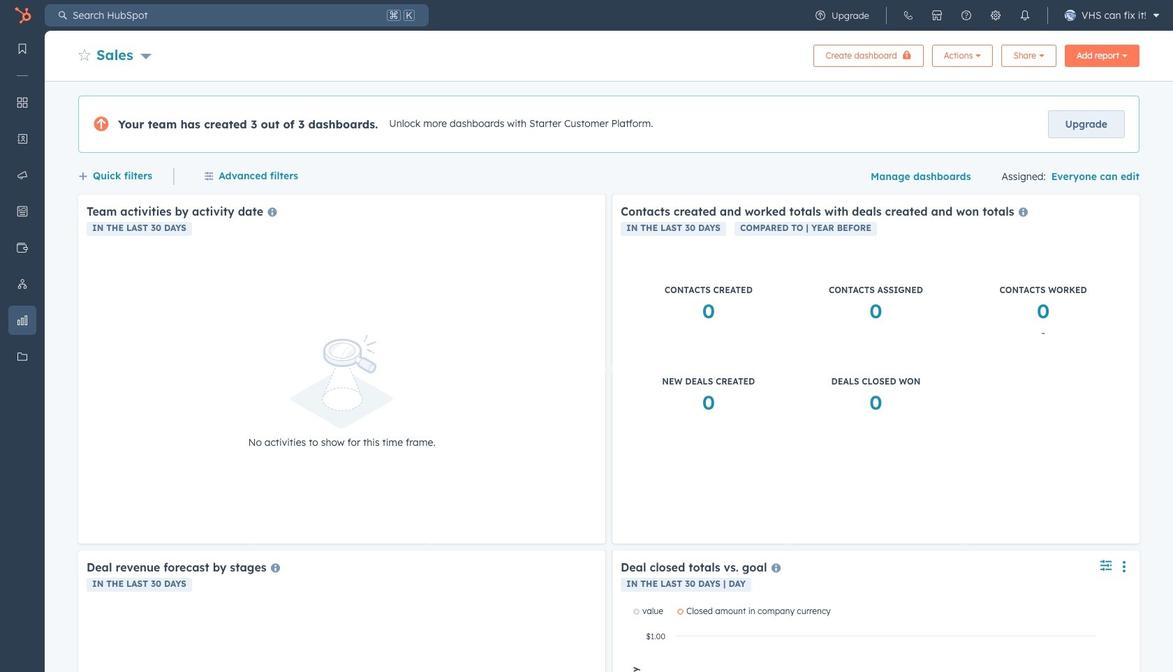 Task type: describe. For each thing, give the bounding box(es) containing it.
ruby anderson image
[[1065, 10, 1076, 21]]

settings image
[[990, 10, 1001, 21]]

marketplaces image
[[931, 10, 943, 21]]

help image
[[961, 10, 972, 21]]

contacts created and worked totals with deals created and won totals element
[[612, 195, 1140, 544]]



Task type: locate. For each thing, give the bounding box(es) containing it.
notifications image
[[1019, 10, 1031, 21]]

0 horizontal spatial menu
[[0, 31, 45, 638]]

1 horizontal spatial menu
[[806, 0, 1165, 31]]

interactive chart image
[[621, 606, 1131, 672]]

bookmarks primary navigation item image
[[17, 43, 28, 54]]

team activities by activity date element
[[78, 195, 605, 544]]

banner
[[78, 40, 1140, 67]]

menu
[[806, 0, 1165, 31], [0, 31, 45, 638]]

Search HubSpot search field
[[67, 4, 384, 27]]

deal closed totals vs. goal element
[[612, 551, 1140, 672]]

deal revenue forecast by stages element
[[78, 551, 605, 672]]



Task type: vqa. For each thing, say whether or not it's contained in the screenshot.
topmost Emails
no



